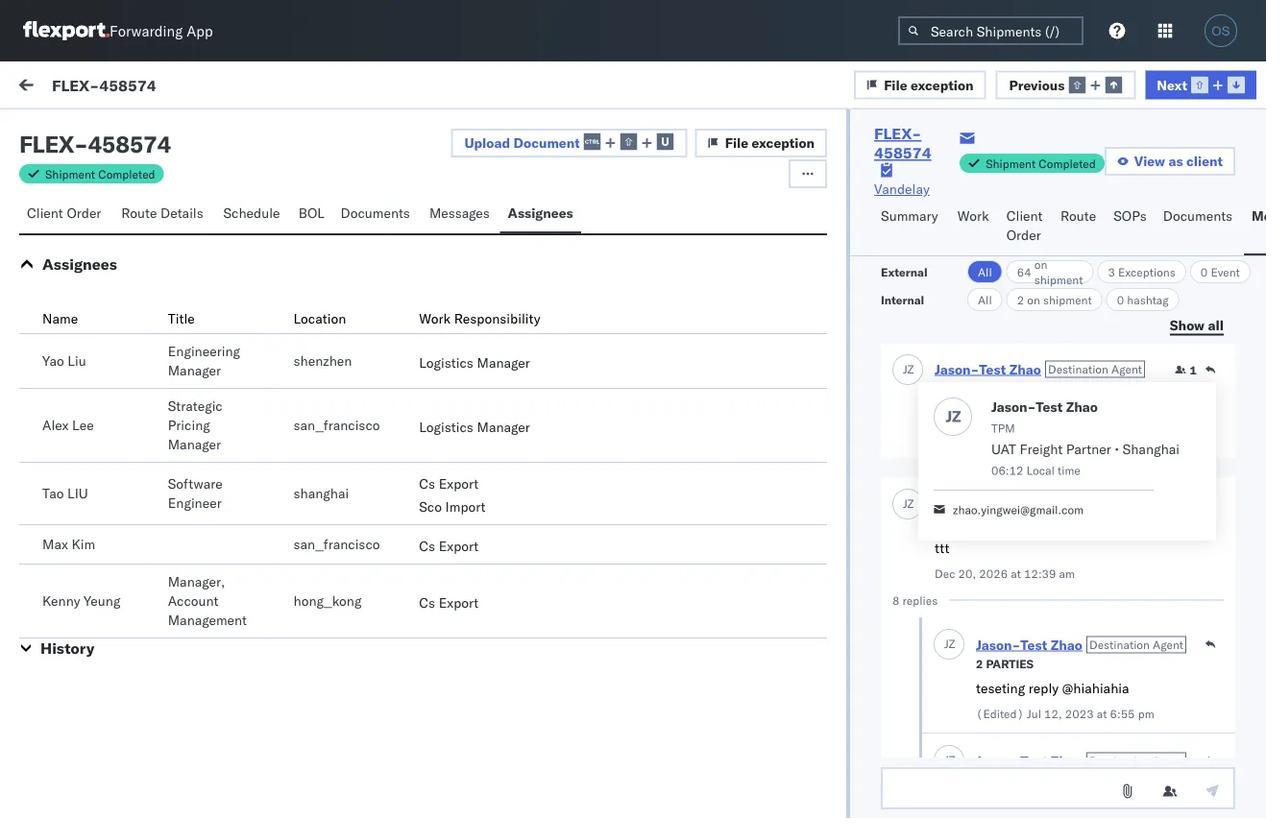 Task type: locate. For each thing, give the bounding box(es) containing it.
1 vertical spatial am
[[1059, 567, 1075, 581]]

destination up the jason-test zhao tpm uat freight partner • shanghai 06:12 local time
[[1048, 362, 1109, 377]]

2 cs from the top
[[419, 538, 435, 555]]

parties up teseting
[[986, 657, 1034, 671]]

1 vertical spatial am
[[564, 310, 585, 327]]

0 horizontal spatial file
[[725, 134, 748, 151]]

dec 17, 2026, 6:47 pm pst down dec 20, 2026, 12:33 am pst
[[430, 483, 603, 500]]

client order up 64
[[1006, 207, 1043, 244]]

all button for 2
[[967, 288, 1003, 311]]

test
[[58, 414, 81, 431], [58, 500, 81, 517], [58, 587, 81, 604]]

4 resize handle column header from the left
[[1217, 160, 1240, 818]]

6:55
[[1110, 707, 1135, 721]]

2 vertical spatial at
[[1097, 707, 1107, 721]]

0 horizontal spatial message
[[60, 167, 106, 181]]

on right 64
[[1034, 257, 1047, 271]]

2 all from the top
[[978, 293, 992, 307]]

1 vertical spatial internal
[[881, 293, 924, 307]]

work for related
[[1020, 167, 1045, 181]]

1 horizontal spatial route
[[1061, 207, 1096, 224]]

1 vertical spatial 0
[[1117, 293, 1124, 307]]

- for dec 20, 2026, 12:33 am pst
[[703, 396, 711, 413]]

at inside ttt dec 20, 2026 at 12:36 am
[[1011, 432, 1021, 447]]

0 vertical spatial shipment
[[1034, 272, 1083, 287]]

external inside button
[[31, 122, 81, 139]]

1 horizontal spatial file exception
[[884, 76, 974, 93]]

vandelay
[[874, 181, 930, 197]]

0 vertical spatial exception
[[911, 76, 974, 93]]

0 vertical spatial 2 parties
[[935, 382, 992, 397]]

zhao.yingwei@gmail.com
[[953, 503, 1084, 517]]

view as client button
[[1105, 147, 1235, 176]]

route button
[[1053, 199, 1106, 256]]

related work item/shipment
[[977, 167, 1126, 181]]

2 vertical spatial export
[[439, 595, 479, 611]]

jason- down msg
[[93, 467, 136, 484]]

20,
[[457, 223, 478, 240], [457, 310, 478, 327], [457, 396, 478, 413], [958, 432, 976, 447], [958, 567, 976, 581]]

client order down flex
[[27, 205, 101, 221]]

1 horizontal spatial file
[[884, 76, 907, 93]]

2 for teseting reply @hiahiahia (edited)  jul 12, 2023 at 6:55 pm
[[976, 657, 983, 671]]

1 am from the top
[[1059, 432, 1075, 447]]

1 vertical spatial export
[[439, 538, 479, 555]]

file exception up category on the right of page
[[725, 134, 815, 151]]

0 vertical spatial all
[[978, 265, 992, 279]]

jason-test zhao down flex - 458574
[[93, 208, 195, 225]]

parties for ttt dec 20, 2026 at 12:39 am
[[945, 517, 992, 531]]

history
[[40, 639, 94, 658]]

1 horizontal spatial message
[[143, 79, 199, 96]]

None text field
[[881, 768, 1235, 810]]

2 vertical spatial 2 parties button
[[976, 655, 1034, 672]]

at up the 06:12
[[1011, 432, 1021, 447]]

0 vertical spatial am
[[564, 223, 585, 240]]

(0) down message button
[[179, 122, 204, 139]]

jason-test zhao button for ttt dec 20, 2026 at 12:39 am
[[935, 496, 1041, 512]]

at inside 'ttt dec 20, 2026 at 12:39 am'
[[1011, 567, 1021, 581]]

1 all from the top
[[978, 265, 992, 279]]

2 parties up 'ttt dec 20, 2026 at 12:39 am'
[[935, 517, 992, 531]]

partner
[[1066, 441, 1111, 458]]

1 horizontal spatial 0
[[1201, 265, 1208, 279]]

1 resize handle column header from the left
[[398, 160, 421, 818]]

test inside the jason-test zhao tpm uat freight partner • shanghai 06:12 local time
[[1036, 399, 1063, 415]]

2026,
[[482, 223, 519, 240], [482, 310, 519, 327], [482, 396, 519, 413], [482, 483, 519, 500], [482, 569, 519, 586], [473, 656, 511, 672]]

2026 inside ttt dec 20, 2026 at 12:36 am
[[979, 432, 1008, 447]]

0 vertical spatial order
[[67, 205, 101, 221]]

title
[[168, 310, 195, 327]]

1 vertical spatial cs
[[419, 538, 435, 555]]

2 2026 from the top
[[979, 567, 1008, 581]]

test msg
[[58, 414, 110, 431]]

zhao up the pricing
[[165, 381, 195, 398]]

1 all button from the top
[[967, 260, 1003, 283]]

0 vertical spatial test
[[58, 414, 81, 431]]

client
[[27, 205, 63, 221], [1006, 207, 1043, 224]]

1 17, from the top
[[457, 483, 478, 500]]

0 vertical spatial file
[[884, 76, 907, 93]]

manager down the pricing
[[168, 436, 221, 453]]

manager down responsibility
[[477, 354, 530, 371]]

client order for left client order button
[[27, 205, 101, 221]]

message down flex - 458574
[[60, 167, 106, 181]]

documents button right bol
[[333, 196, 422, 233]]

export up 8,
[[439, 595, 479, 611]]

2 resize handle column header from the left
[[671, 160, 694, 818]]

dec
[[430, 223, 454, 240], [430, 310, 454, 327], [430, 396, 454, 413], [935, 432, 955, 447], [430, 483, 454, 500], [935, 567, 955, 581], [430, 569, 454, 586], [430, 656, 454, 672]]

am for 12:33
[[564, 396, 585, 413]]

1 cs from the top
[[419, 476, 435, 492]]

j
[[66, 210, 69, 222], [903, 363, 907, 377], [66, 383, 69, 395], [946, 407, 952, 426], [66, 470, 69, 482], [903, 497, 907, 512], [66, 556, 69, 568], [944, 637, 949, 652], [66, 642, 69, 654], [944, 754, 949, 768]]

show
[[1170, 317, 1205, 333]]

work inside button
[[958, 207, 989, 224]]

2 parties for teseting reply @hiahiahia (edited)  jul 12, 2023 at 6:55 pm
[[976, 657, 1034, 671]]

max kim
[[42, 536, 95, 553]]

1 vertical spatial at
[[1011, 567, 1021, 581]]

1 vertical spatial cs export
[[419, 595, 479, 611]]

all button left 64
[[967, 260, 1003, 283]]

1 vertical spatial work
[[419, 310, 451, 327]]

san_francisco down shanghai
[[293, 536, 380, 553]]

2 parties button up ttt dec 20, 2026 at 12:36 am
[[935, 380, 992, 397]]

logistics manager down the work responsibility
[[419, 354, 530, 371]]

1 horizontal spatial assignees button
[[500, 196, 581, 233]]

1 san_francisco from the top
[[293, 417, 380, 434]]

flex- 458574 down jul
[[976, 742, 1066, 759]]

message inside button
[[143, 79, 199, 96]]

2 export from the top
[[439, 538, 479, 555]]

flex- 458574 up the tpm
[[976, 396, 1066, 413]]

0 vertical spatial export
[[439, 476, 479, 492]]

0 horizontal spatial shipment
[[45, 167, 95, 181]]

1 vertical spatial assignees button
[[42, 255, 117, 274]]

am down the upload document button
[[564, 223, 585, 240]]

at for ttt dec 20, 2026 at 12:36 am
[[1011, 432, 1021, 447]]

0 vertical spatial 2026
[[979, 432, 1008, 447]]

2 (0) from the left
[[179, 122, 204, 139]]

destination up "@hiahiahia"
[[1089, 638, 1150, 653]]

all button for 64
[[967, 260, 1003, 283]]

2 for ttt dec 20, 2026 at 12:39 am
[[935, 517, 942, 531]]

1 vertical spatial file
[[725, 134, 748, 151]]

1 vertical spatial message
[[60, 167, 106, 181]]

2 all button from the top
[[967, 288, 1003, 311]]

0 vertical spatial 0
[[1201, 265, 1208, 279]]

am inside 'ttt dec 20, 2026 at 12:39 am'
[[1059, 567, 1075, 581]]

0 vertical spatial logistics
[[419, 354, 473, 371]]

file up category on the right of page
[[725, 134, 748, 151]]

parties up ttt dec 20, 2026 at 12:36 am
[[945, 382, 992, 397]]

2 6:47 from the top
[[523, 569, 552, 586]]

shipment down flex
[[45, 167, 95, 181]]

manager, account management
[[168, 573, 247, 629]]

0 vertical spatial work
[[958, 207, 989, 224]]

06:12
[[991, 464, 1024, 478]]

jason-test zhao button up ttt dec 20, 2026 at 12:36 am
[[935, 361, 1041, 378]]

0 vertical spatial internal
[[129, 122, 176, 139]]

1 vertical spatial 2026
[[979, 567, 1008, 581]]

tpm
[[991, 421, 1015, 436]]

upload document button
[[451, 129, 688, 158]]

1 vertical spatial logistics
[[419, 419, 473, 436]]

jason-test zhao down yeung
[[93, 640, 195, 657]]

ttt left the tpm
[[935, 406, 950, 423]]

internal for internal (0)
[[129, 122, 176, 139]]

2 am from the top
[[1059, 567, 1075, 581]]

6:39
[[514, 656, 543, 672]]

0 vertical spatial 6:47
[[523, 483, 552, 500]]

0 vertical spatial am
[[1059, 432, 1075, 447]]

forwarding app
[[110, 22, 213, 40]]

export up import
[[439, 476, 479, 492]]

2
[[1017, 293, 1024, 307], [935, 382, 942, 397], [935, 517, 942, 531], [976, 657, 983, 671]]

1 2026 from the top
[[979, 432, 1008, 447]]

jason-test zhao destination agent up "@hiahiahia"
[[976, 637, 1184, 654]]

0 horizontal spatial internal
[[129, 122, 176, 139]]

work for my
[[55, 74, 105, 100]]

1 vertical spatial external
[[881, 265, 928, 279]]

jason- down yeung
[[93, 640, 136, 657]]

12:33
[[523, 396, 560, 413]]

manager inside strategic pricing manager
[[168, 436, 221, 453]]

shipment inside the 64 on shipment
[[1034, 272, 1083, 287]]

resize handle column header for category
[[944, 160, 967, 818]]

0 horizontal spatial client order button
[[19, 196, 114, 233]]

resize handle column header
[[398, 160, 421, 818], [671, 160, 694, 818], [944, 160, 967, 818], [1217, 160, 1240, 818]]

flex- left 12:39 at the bottom right of page
[[976, 569, 1016, 586]]

flex- up vandelay
[[874, 124, 922, 143]]

1 vertical spatial 17,
[[457, 569, 478, 586]]

flex- 458574 up zhao.yingwei@gmail.com
[[976, 483, 1066, 500]]

1 horizontal spatial shipment completed
[[986, 156, 1096, 171]]

client
[[1186, 153, 1223, 170]]

am
[[564, 223, 585, 240], [564, 310, 585, 327], [564, 396, 585, 413]]

0 horizontal spatial shipment completed
[[45, 167, 155, 181]]

order down flex - 458574
[[67, 205, 101, 221]]

message
[[143, 79, 199, 96], [60, 167, 106, 181]]

17, down import
[[457, 569, 478, 586]]

2 parties up teseting
[[976, 657, 1034, 671]]

assignees up 'name'
[[42, 255, 117, 274]]

2 logistics from the top
[[419, 419, 473, 436]]

import
[[445, 499, 486, 515]]

1 horizontal spatial order
[[1006, 227, 1041, 244]]

app
[[187, 22, 213, 40]]

3 resize handle column header from the left
[[944, 160, 967, 818]]

(0) down flex-458574
[[85, 122, 110, 139]]

internal down message button
[[129, 122, 176, 139]]

internal for internal
[[881, 293, 924, 307]]

at left 12:39 at the bottom right of page
[[1011, 567, 1021, 581]]

assignees button up 'name'
[[42, 255, 117, 274]]

logistics manager
[[419, 354, 530, 371], [419, 419, 530, 436]]

1 horizontal spatial (0)
[[179, 122, 204, 139]]

1 horizontal spatial client order
[[1006, 207, 1043, 244]]

0 vertical spatial 17,
[[457, 483, 478, 500]]

0 horizontal spatial documents
[[341, 205, 410, 221]]

engineer
[[168, 495, 222, 512]]

client order for the right client order button
[[1006, 207, 1043, 244]]

client order button down flex
[[19, 196, 114, 233]]

6:47 up 6:39
[[523, 569, 552, 586]]

1 vertical spatial dec 17, 2026, 6:47 pm pst
[[430, 569, 603, 586]]

0 vertical spatial san_francisco
[[293, 417, 380, 434]]

0 vertical spatial logistics manager
[[419, 354, 530, 371]]

previous button
[[996, 70, 1136, 99]]

jason-test zhao
[[93, 208, 195, 225], [93, 294, 195, 311], [93, 381, 195, 398], [93, 467, 195, 484], [93, 554, 195, 571], [93, 640, 195, 657]]

1 export from the top
[[439, 476, 479, 492]]

route inside button
[[1061, 207, 1096, 224]]

1 horizontal spatial client
[[1006, 207, 1043, 224]]

3 am from the top
[[564, 396, 585, 413]]

0 horizontal spatial assignees button
[[42, 255, 117, 274]]

0 vertical spatial cs export
[[419, 538, 479, 555]]

details
[[161, 205, 203, 221]]

order
[[67, 205, 101, 221], [1006, 227, 1041, 244]]

replies
[[903, 594, 938, 608]]

dec 20, 2026, 12:35 am pst
[[430, 310, 612, 327]]

jason- inside the jason-test zhao tpm uat freight partner • shanghai 06:12 local time
[[991, 399, 1036, 415]]

am for ttt dec 20, 2026 at 12:39 am
[[1059, 567, 1075, 581]]

parties up 'ttt dec 20, 2026 at 12:39 am'
[[945, 517, 992, 531]]

test
[[136, 208, 161, 225], [136, 294, 161, 311], [979, 361, 1006, 378], [136, 381, 161, 398], [1036, 399, 1063, 415], [136, 467, 161, 484], [979, 496, 1006, 512], [136, 554, 161, 571], [1020, 637, 1047, 654], [136, 640, 161, 657], [1020, 753, 1047, 770]]

1 horizontal spatial assignees
[[508, 205, 573, 221]]

jason-test zhao destination agent for ttt dec 20, 2026 at 12:39 am
[[935, 496, 1142, 512]]

0 horizontal spatial route
[[121, 205, 157, 221]]

message up the internal (0)
[[143, 79, 199, 96]]

external (0)
[[31, 122, 110, 139]]

am for ttt dec 20, 2026 at 12:36 am
[[1059, 432, 1075, 447]]

jason- up msg
[[93, 381, 136, 398]]

jason- down kim
[[93, 554, 136, 571]]

1 vertical spatial 6:47
[[523, 569, 552, 586]]

san_francisco down shenzhen at left top
[[293, 417, 380, 434]]

jason-test zhao up engineering
[[93, 294, 195, 311]]

parties for teseting reply @hiahiahia (edited)  jul 12, 2023 at 6:55 pm
[[986, 657, 1034, 671]]

1 jason-test zhao from the top
[[93, 208, 195, 225]]

strategic
[[168, 398, 223, 415]]

0 vertical spatial message
[[143, 79, 199, 96]]

am right 12:39 at the bottom right of page
[[1059, 567, 1075, 581]]

flex- down (edited)
[[976, 742, 1016, 759]]

0 horizontal spatial file exception
[[725, 134, 815, 151]]

2 vertical spatial 2 parties
[[976, 657, 1034, 671]]

jason-test zhao destination agent
[[935, 361, 1142, 378], [935, 496, 1142, 512], [976, 637, 1184, 654], [976, 753, 1184, 770]]

on inside the 64 on shipment
[[1034, 257, 1047, 271]]

route
[[121, 205, 157, 221], [1061, 207, 1096, 224]]

2 vertical spatial am
[[564, 396, 585, 413]]

Search Shipments (/) text field
[[898, 16, 1084, 45]]

jason- up 'ttt dec 20, 2026 at 12:39 am'
[[935, 496, 979, 512]]

1 vertical spatial logistics manager
[[419, 419, 530, 436]]

6:47 right import
[[523, 483, 552, 500]]

2 parties button
[[935, 380, 992, 397], [935, 515, 992, 532], [976, 655, 1034, 672]]

jason-test zhao destination agent down local
[[935, 496, 1142, 512]]

12:36
[[523, 223, 560, 240], [1024, 432, 1056, 447]]

2 parties button for teseting reply @hiahiahia (edited)  jul 12, 2023 at 6:55 pm
[[976, 655, 1034, 672]]

history button
[[40, 639, 94, 658]]

external down summary button
[[881, 265, 928, 279]]

0 horizontal spatial 0
[[1117, 293, 1124, 307]]

1 am from the top
[[564, 223, 585, 240]]

order up 64
[[1006, 227, 1041, 244]]

jason-test zhao destination agent up ttt dec 20, 2026 at 12:36 am
[[935, 361, 1142, 378]]

yao
[[42, 353, 64, 369]]

at for ttt dec 20, 2026 at 12:39 am
[[1011, 567, 1021, 581]]

account
[[168, 593, 219, 610]]

flex-
[[52, 75, 99, 94], [874, 124, 922, 143], [976, 223, 1016, 240], [976, 310, 1016, 327], [976, 396, 1016, 413], [976, 483, 1016, 500], [976, 569, 1016, 586], [976, 656, 1016, 672], [976, 742, 1016, 759]]

jason-test zhao up engineer
[[93, 467, 195, 484]]

uat
[[991, 441, 1016, 458]]

manager down engineering
[[168, 362, 221, 379]]

work down related
[[958, 207, 989, 224]]

hashtag
[[1127, 293, 1169, 307]]

manager
[[477, 354, 530, 371], [168, 362, 221, 379], [477, 419, 530, 436], [168, 436, 221, 453]]

1 horizontal spatial documents
[[1163, 207, 1233, 224]]

assignees up the dec 20, 2026, 12:36 am pst
[[508, 205, 573, 221]]

am inside ttt dec 20, 2026 at 12:36 am
[[1059, 432, 1075, 447]]

show all button
[[1158, 311, 1235, 340]]

documents button up 0 event
[[1155, 199, 1244, 256]]

0 vertical spatial at
[[1011, 432, 1021, 447]]

458574
[[99, 75, 156, 94], [88, 130, 171, 159], [874, 143, 931, 162], [1016, 223, 1066, 240], [1016, 310, 1066, 327], [1016, 396, 1066, 413], [1016, 483, 1066, 500], [1016, 569, 1066, 586], [1016, 656, 1066, 672], [1016, 742, 1066, 759]]

ttt dec 20, 2026 at 12:36 am
[[935, 406, 1075, 447]]

1 horizontal spatial work
[[1020, 167, 1045, 181]]

shipment up 2 on shipment in the top right of the page
[[1034, 272, 1083, 287]]

pm
[[555, 483, 575, 500], [555, 569, 575, 586], [547, 656, 567, 672]]

0 vertical spatial cs
[[419, 476, 435, 492]]

jason-test zhao up manager, on the bottom left
[[93, 554, 195, 571]]

1 vertical spatial on
[[1027, 293, 1040, 307]]

1 vertical spatial all button
[[967, 288, 1003, 311]]

0 vertical spatial 12:36
[[523, 223, 560, 240]]

jason-test zhao button down jul
[[976, 753, 1083, 770]]

agent for ttt dec 20, 2026 at 12:39 am
[[1112, 497, 1142, 511]]

external for external
[[881, 265, 928, 279]]

on
[[1034, 257, 1047, 271], [1027, 293, 1040, 307]]

(0)
[[85, 122, 110, 139], [179, 122, 204, 139]]

ttt inside ttt dec 20, 2026 at 12:36 am
[[935, 406, 950, 423]]

2 up teseting
[[976, 657, 983, 671]]

zhao up ttt dec 20, 2026 at 12:36 am
[[1009, 361, 1041, 378]]

17, right 'sco'
[[457, 483, 478, 500]]

on down 64
[[1027, 293, 1040, 307]]

jason-test zhao destination agent down the 2023 on the bottom of the page
[[976, 753, 1184, 770]]

client down flex
[[27, 205, 63, 221]]

agent down pm
[[1153, 754, 1184, 769]]

client order button up 64
[[999, 199, 1053, 256]]

agent left 1 button
[[1112, 362, 1142, 377]]

message button
[[135, 61, 231, 113]]

am for 12:35
[[564, 310, 585, 327]]

0 horizontal spatial work
[[55, 74, 105, 100]]

- for dec 17, 2026, 6:47 pm pst
[[703, 569, 711, 586]]

0 horizontal spatial (0)
[[85, 122, 110, 139]]

route inside button
[[121, 205, 157, 221]]

dec 8, 2026, 6:39 pm pst
[[430, 656, 594, 672]]

2 vertical spatial cs
[[419, 595, 435, 611]]

2 parties button for ttt dec 20, 2026 at 12:39 am
[[935, 515, 992, 532]]

logistics manager down dec 20, 2026, 12:33 am pst
[[419, 419, 530, 436]]

external (0) button
[[23, 113, 121, 151]]

client order button
[[19, 196, 114, 233], [999, 199, 1053, 256]]

- for dec 8, 2026, 6:39 pm pst
[[703, 656, 711, 672]]

0
[[1201, 265, 1208, 279], [1117, 293, 1124, 307]]

ttt dec 20, 2026 at 12:39 am
[[935, 540, 1075, 581]]

1 horizontal spatial work
[[958, 207, 989, 224]]

assignees button down document at the left
[[500, 196, 581, 233]]

8
[[892, 594, 900, 608]]

strategic pricing manager
[[168, 398, 223, 453]]

0 horizontal spatial assignees
[[42, 255, 117, 274]]

internal (0)
[[129, 122, 204, 139]]

0 vertical spatial parties
[[945, 382, 992, 397]]

software engineer
[[168, 476, 223, 512]]

0 vertical spatial work
[[55, 74, 105, 100]]

1 (0) from the left
[[85, 122, 110, 139]]

work
[[55, 74, 105, 100], [1020, 167, 1045, 181]]

0 vertical spatial 2 parties button
[[935, 380, 992, 397]]

0 vertical spatial external
[[31, 122, 81, 139]]

internal inside internal (0) button
[[129, 122, 176, 139]]

2026 inside 'ttt dec 20, 2026 at 12:39 am'
[[979, 567, 1008, 581]]

external for external (0)
[[31, 122, 81, 139]]

sops
[[1114, 207, 1147, 224]]

export inside the cs export sco import
[[439, 476, 479, 492]]

2 on shipment
[[1017, 293, 1092, 307]]

1 vertical spatial 12:36
[[1024, 432, 1056, 447]]

3 export from the top
[[439, 595, 479, 611]]

logistics down the work responsibility
[[419, 354, 473, 371]]

20, inside 'ttt dec 20, 2026 at 12:39 am'
[[958, 567, 976, 581]]

work right related
[[1020, 167, 1045, 181]]

0 vertical spatial file exception
[[884, 76, 974, 93]]

zhao up partner
[[1066, 399, 1098, 415]]

3 test from the top
[[58, 587, 81, 604]]

route left details
[[121, 205, 157, 221]]

test left msg
[[58, 414, 81, 431]]

kenny
[[42, 593, 80, 610]]

2 am from the top
[[564, 310, 585, 327]]

external down my work at the left top of the page
[[31, 122, 81, 139]]

1 vertical spatial shipment
[[1043, 293, 1092, 307]]

0 for 0 event
[[1201, 265, 1208, 279]]

jason- up the tpm
[[991, 399, 1036, 415]]

12:36 up local
[[1024, 432, 1056, 447]]

1 vertical spatial exception
[[752, 134, 815, 151]]

1 vertical spatial parties
[[945, 517, 992, 531]]



Task type: vqa. For each thing, say whether or not it's contained in the screenshot.


Task type: describe. For each thing, give the bounding box(es) containing it.
flex- 458574 down zhao.yingwei@gmail.com
[[976, 569, 1066, 586]]

flex- down related
[[976, 223, 1016, 240]]

parties for ttt dec 20, 2026 at 12:36 am
[[945, 382, 992, 397]]

2 for ttt dec 20, 2026 at 12:36 am
[[935, 382, 942, 397]]

all
[[1208, 317, 1224, 333]]

8,
[[457, 656, 470, 672]]

pricing
[[168, 417, 210, 434]]

tao liu
[[42, 485, 88, 502]]

1 horizontal spatial client order button
[[999, 199, 1053, 256]]

flex- down work button
[[976, 310, 1016, 327]]

1 6:47 from the top
[[523, 483, 552, 500]]

0 event
[[1201, 265, 1240, 279]]

2026, right 'sco'
[[482, 483, 519, 500]]

- for dec 20, 2026, 12:36 am pst
[[703, 223, 711, 240]]

software
[[168, 476, 223, 492]]

os button
[[1199, 9, 1243, 53]]

ttt up 'name'
[[58, 241, 72, 258]]

20, for dec 20, 2026, 12:35 am pst
[[457, 310, 478, 327]]

(0) for internal (0)
[[179, 122, 204, 139]]

assignees inside button
[[508, 205, 573, 221]]

shipment for 2 on shipment
[[1043, 293, 1092, 307]]

1 vertical spatial order
[[1006, 227, 1041, 244]]

1 logistics from the top
[[419, 354, 473, 371]]

2026, down 'messages'
[[482, 223, 519, 240]]

manager,
[[168, 573, 225, 590]]

1 vertical spatial assignees
[[42, 255, 117, 274]]

flex - 458574
[[19, 130, 171, 159]]

zhao left schedule at left top
[[165, 208, 195, 225]]

20, inside ttt dec 20, 2026 at 12:36 am
[[958, 432, 976, 447]]

jason-test zhao destination agent for teseting reply @hiahiahia (edited)  jul 12, 2023 at 6:55 pm
[[976, 637, 1184, 654]]

2026, down import
[[482, 569, 519, 586]]

flex- 458574 up 64
[[976, 223, 1066, 240]]

zhao down local
[[1009, 496, 1041, 512]]

zhao inside the jason-test zhao tpm uat freight partner • shanghai 06:12 local time
[[1066, 399, 1098, 415]]

all for 2
[[978, 293, 992, 307]]

4 jason-test zhao from the top
[[93, 467, 195, 484]]

reply
[[1029, 681, 1059, 697]]

8 replies
[[892, 594, 938, 608]]

am for 12:36
[[564, 223, 585, 240]]

my
[[19, 74, 50, 100]]

0 vertical spatial assignees button
[[500, 196, 581, 233]]

yao liu
[[42, 353, 86, 369]]

sops button
[[1106, 199, 1155, 256]]

zhao up engineering
[[165, 294, 195, 311]]

route for route details
[[121, 205, 157, 221]]

flex-458574
[[52, 75, 156, 94]]

12,
[[1044, 707, 1062, 721]]

manager down dec 20, 2026, 12:33 am pst
[[477, 419, 530, 436]]

flex- 458574 up vandelay
[[874, 124, 931, 162]]

1 dec 17, 2026, 6:47 pm pst from the top
[[430, 483, 603, 500]]

agent for teseting reply @hiahiahia (edited)  jul 12, 2023 at 6:55 pm
[[1153, 638, 1184, 653]]

flex- up teseting
[[976, 656, 1016, 672]]

cs export sco import
[[419, 476, 486, 515]]

forwarding
[[110, 22, 183, 40]]

engineering manager
[[168, 343, 240, 379]]

0 horizontal spatial completed
[[98, 167, 155, 181]]

flex- inside flex- 458574
[[874, 124, 922, 143]]

dec 20, 2026, 12:33 am pst
[[430, 396, 612, 413]]

teseting
[[976, 681, 1025, 697]]

flex- 458574 link
[[874, 124, 960, 162]]

20, for dec 20, 2026, 12:36 am pst
[[457, 223, 478, 240]]

flexport. image
[[23, 21, 110, 40]]

documents for rightmost documents button
[[1163, 207, 1233, 224]]

2 down 64
[[1017, 293, 1024, 307]]

jason- up teseting
[[976, 637, 1020, 654]]

zhao up reply
[[1051, 637, 1083, 654]]

flex- 458574 up teseting
[[976, 656, 1066, 672]]

name
[[42, 310, 78, 327]]

0 horizontal spatial order
[[67, 205, 101, 221]]

route for route
[[1061, 207, 1096, 224]]

manager inside engineering manager
[[168, 362, 221, 379]]

2026, left 12:33
[[482, 396, 519, 413]]

summary button
[[873, 199, 950, 256]]

zhao down the 2023 on the bottom of the page
[[1051, 753, 1083, 770]]

category
[[704, 167, 751, 181]]

lee
[[72, 417, 94, 434]]

jason-test zhao tpm uat freight partner • shanghai 06:12 local time
[[991, 399, 1180, 478]]

0 for 0 hashtag
[[1117, 293, 1124, 307]]

1 logistics manager from the top
[[419, 354, 530, 371]]

jason- up ttt dec 20, 2026 at 12:36 am
[[935, 361, 979, 378]]

exceptions
[[1118, 265, 1176, 279]]

3 jason-test zhao from the top
[[93, 381, 195, 398]]

1 horizontal spatial exception
[[911, 76, 974, 93]]

tao
[[42, 485, 64, 502]]

me
[[1252, 207, 1266, 224]]

destination for teseting reply @hiahiahia (edited)  jul 12, 2023 at 6:55 pm
[[1089, 638, 1150, 653]]

12:36 inside ttt dec 20, 2026 at 12:36 am
[[1024, 432, 1056, 447]]

2 17, from the top
[[457, 569, 478, 586]]

2 parties for ttt dec 20, 2026 at 12:36 am
[[935, 382, 992, 397]]

kenny yeung
[[42, 593, 120, 610]]

3
[[1108, 265, 1115, 279]]

flex- right my
[[52, 75, 99, 94]]

2 cs export from the top
[[419, 595, 479, 611]]

jason- right 'name'
[[93, 294, 136, 311]]

2 vertical spatial pm
[[547, 656, 567, 672]]

6 jason-test zhao from the top
[[93, 640, 195, 657]]

view
[[1134, 153, 1165, 170]]

1 test from the top
[[58, 414, 81, 431]]

alex lee
[[42, 417, 94, 434]]

1 vertical spatial pm
[[555, 569, 575, 586]]

flex
[[19, 130, 74, 159]]

12:35
[[523, 310, 560, 327]]

work button
[[950, 199, 999, 256]]

1 cs export from the top
[[419, 538, 479, 555]]

location
[[293, 310, 346, 327]]

flex- 458574 down 2 on shipment in the top right of the page
[[976, 310, 1066, 327]]

jason- left details
[[93, 208, 136, 225]]

0 vertical spatial pm
[[555, 483, 575, 500]]

work for work responsibility
[[419, 310, 451, 327]]

jason- down (edited)
[[976, 753, 1020, 770]]

5 jason-test zhao from the top
[[93, 554, 195, 571]]

on for 2
[[1027, 293, 1040, 307]]

forwarding app link
[[23, 21, 213, 40]]

view as client
[[1134, 153, 1223, 170]]

jason-test zhao button for ttt dec 20, 2026 at 12:36 am
[[935, 361, 1041, 378]]

schedule
[[223, 205, 280, 221]]

1
[[1190, 363, 1197, 378]]

2026 for ttt dec 20, 2026 at 12:39 am
[[979, 567, 1008, 581]]

@hiahiahia
[[1062, 681, 1129, 697]]

2026, left "12:35"
[[482, 310, 519, 327]]

event
[[1211, 265, 1240, 279]]

dec inside ttt dec 20, 2026 at 12:36 am
[[935, 432, 955, 447]]

0 horizontal spatial documents button
[[333, 196, 422, 233]]

zhao down management
[[165, 640, 195, 657]]

64
[[1017, 265, 1031, 279]]

liu
[[68, 353, 86, 369]]

destination down 6:55
[[1089, 754, 1150, 769]]

1 button
[[1175, 363, 1197, 378]]

resize handle column header for related work item/shipment
[[1217, 160, 1240, 818]]

max
[[42, 536, 68, 553]]

2 parties button for ttt dec 20, 2026 at 12:36 am
[[935, 380, 992, 397]]

jason-test zhao destination agent for ttt dec 20, 2026 at 12:36 am
[[935, 361, 1142, 378]]

destination for ttt dec 20, 2026 at 12:39 am
[[1048, 497, 1109, 511]]

shanghai
[[293, 485, 349, 502]]

on for 64
[[1034, 257, 1047, 271]]

upload document
[[464, 134, 580, 151]]

destination for ttt dec 20, 2026 at 12:36 am
[[1048, 362, 1109, 377]]

schedule button
[[216, 196, 291, 233]]

2 san_francisco from the top
[[293, 536, 380, 553]]

2 parties for ttt dec 20, 2026 at 12:39 am
[[935, 517, 992, 531]]

os
[[1212, 24, 1230, 38]]

3 cs from the top
[[419, 595, 435, 611]]

jason-test zhao button for teseting reply @hiahiahia (edited)  jul 12, 2023 at 6:55 pm
[[976, 637, 1083, 654]]

shenzhen
[[293, 353, 352, 369]]

bol
[[299, 205, 325, 221]]

flex- up the tpm
[[976, 396, 1016, 413]]

0 hashtag
[[1117, 293, 1169, 307]]

teseting reply @hiahiahia (edited)  jul 12, 2023 at 6:55 pm
[[976, 681, 1154, 721]]

zhao up manager, on the bottom left
[[165, 554, 195, 571]]

1 horizontal spatial documents button
[[1155, 199, 1244, 256]]

related
[[977, 167, 1017, 181]]

0 horizontal spatial 12:36
[[523, 223, 560, 240]]

me button
[[1244, 199, 1266, 256]]

document
[[514, 134, 580, 151]]

summary
[[881, 207, 938, 224]]

(0) for external (0)
[[85, 122, 110, 139]]

agent for ttt dec 20, 2026 at 12:36 am
[[1112, 362, 1142, 377]]

route details button
[[114, 196, 216, 233]]

responsibility
[[454, 310, 540, 327]]

cs inside the cs export sco import
[[419, 476, 435, 492]]

2 logistics manager from the top
[[419, 419, 530, 436]]

dec 20, 2026, 12:36 am pst
[[430, 223, 612, 240]]

route details
[[121, 205, 203, 221]]

1 horizontal spatial shipment
[[986, 156, 1036, 171]]

•
[[1115, 441, 1119, 458]]

at inside teseting reply @hiahiahia (edited)  jul 12, 2023 at 6:55 pm
[[1097, 707, 1107, 721]]

resize handle column header for message
[[398, 160, 421, 818]]

liu
[[67, 485, 88, 502]]

flex- down the 06:12
[[976, 483, 1016, 500]]

2026 for ttt dec 20, 2026 at 12:36 am
[[979, 432, 1008, 447]]

hong_kong
[[293, 593, 362, 610]]

jul
[[1027, 707, 1041, 721]]

1 vertical spatial file exception
[[725, 134, 815, 151]]

0 horizontal spatial client
[[27, 205, 63, 221]]

dec inside 'ttt dec 20, 2026 at 12:39 am'
[[935, 567, 955, 581]]

internal (0) button
[[121, 113, 216, 151]]

yeung
[[84, 593, 120, 610]]

messages button
[[422, 196, 500, 233]]

management
[[168, 612, 247, 629]]

engineering
[[168, 343, 240, 360]]

2 jason-test zhao from the top
[[93, 294, 195, 311]]

12:39
[[1024, 567, 1056, 581]]

all for 64
[[978, 265, 992, 279]]

next
[[1157, 76, 1187, 93]]

shipment for 64 on shipment
[[1034, 272, 1083, 287]]

ttt inside 'ttt dec 20, 2026 at 12:39 am'
[[935, 540, 950, 557]]

20, for dec 20, 2026, 12:33 am pst
[[457, 396, 478, 413]]

zhao up engineer
[[165, 467, 195, 484]]

work for work
[[958, 207, 989, 224]]

2 dec 17, 2026, 6:47 pm pst from the top
[[430, 569, 603, 586]]

bol button
[[291, 196, 333, 233]]

ttt down 'name'
[[58, 328, 72, 344]]

work responsibility
[[419, 310, 540, 327]]

documents for leftmost documents button
[[341, 205, 410, 221]]

2026, right 8,
[[473, 656, 511, 672]]

0 horizontal spatial exception
[[752, 134, 815, 151]]

1 horizontal spatial completed
[[1039, 156, 1096, 171]]

2 test from the top
[[58, 500, 81, 517]]



